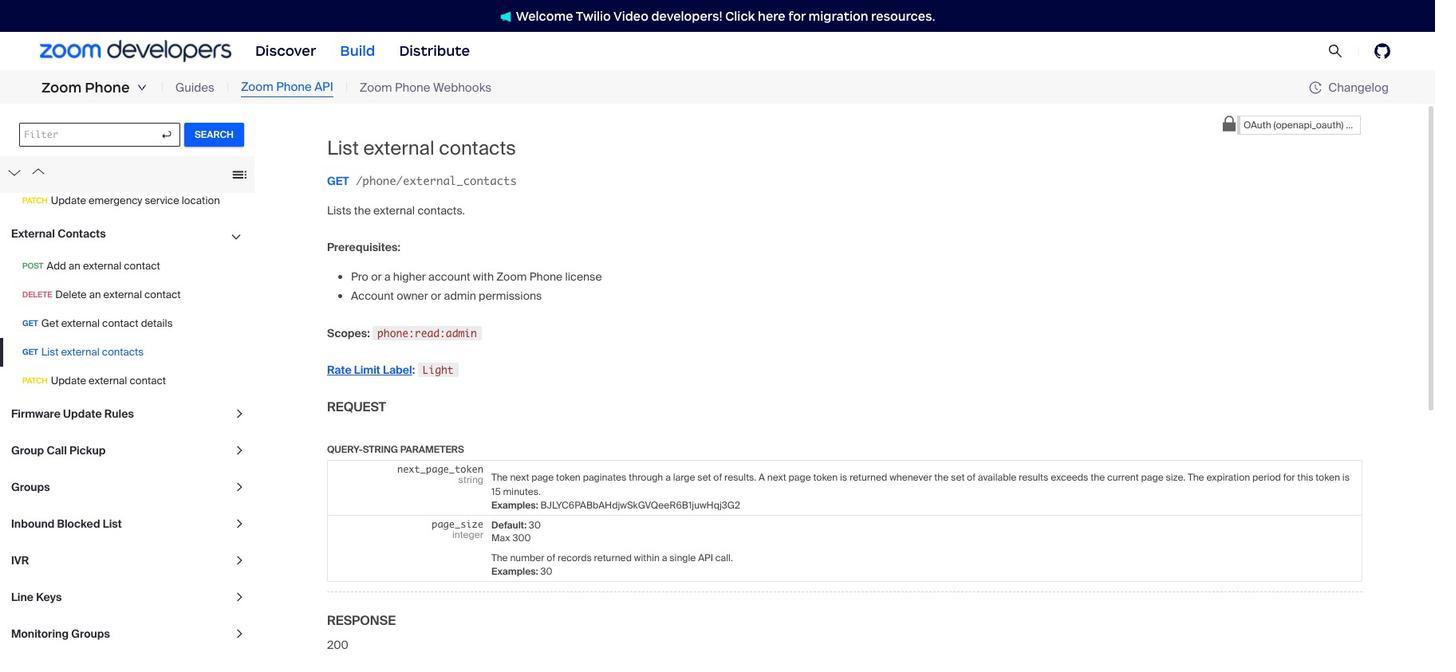 Task type: vqa. For each thing, say whether or not it's contained in the screenshot.
CREATE ACCOUNT to the top
no



Task type: describe. For each thing, give the bounding box(es) containing it.
api
[[314, 79, 333, 95]]

phone for zoom phone
[[85, 79, 130, 97]]

response
[[327, 612, 396, 629]]

phone for zoom phone api
[[276, 79, 312, 95]]

zoom phone api link
[[241, 78, 333, 97]]

guides link
[[175, 79, 215, 97]]

zoom phone webhooks link
[[360, 79, 491, 97]]

video
[[613, 8, 649, 24]]

zoom phone webhooks
[[360, 80, 491, 96]]

changelog link
[[1309, 79, 1389, 95]]

query-string parameters
[[327, 443, 464, 456]]

zoom phone
[[41, 79, 130, 97]]

phone for zoom phone webhooks
[[395, 80, 430, 96]]

history image
[[1309, 81, 1322, 94]]

welcome twilio video developers! click here for migration resources. link
[[484, 8, 951, 24]]

down image
[[137, 83, 147, 93]]

zoom phone api
[[241, 79, 333, 95]]

twilio
[[576, 8, 611, 24]]

string
[[363, 443, 398, 456]]

request
[[327, 399, 386, 415]]

welcome
[[516, 8, 573, 24]]



Task type: locate. For each thing, give the bounding box(es) containing it.
developers!
[[651, 8, 722, 24]]

phone
[[85, 79, 130, 97], [276, 79, 312, 95], [395, 80, 430, 96]]

phone left down icon
[[85, 79, 130, 97]]

1 zoom from the left
[[41, 79, 82, 97]]

history image
[[1309, 81, 1328, 94]]

github image
[[1375, 43, 1391, 59], [1375, 43, 1391, 59]]

resources.
[[871, 8, 935, 24]]

notification image
[[500, 11, 516, 22]]

2 phone from the left
[[276, 79, 312, 95]]

2 zoom from the left
[[241, 79, 273, 95]]

webhooks
[[433, 80, 491, 96]]

migration
[[809, 8, 868, 24]]

200
[[327, 638, 348, 652]]

0 horizontal spatial zoom
[[41, 79, 82, 97]]

zoom for zoom phone api
[[241, 79, 273, 95]]

3 phone from the left
[[395, 80, 430, 96]]

phone left api
[[276, 79, 312, 95]]

zoom for zoom phone webhooks
[[360, 80, 392, 96]]

query-
[[327, 443, 363, 456]]

1 phone from the left
[[85, 79, 130, 97]]

3 zoom from the left
[[360, 80, 392, 96]]

changelog
[[1328, 79, 1389, 95]]

for
[[788, 8, 806, 24]]

zoom for zoom phone
[[41, 79, 82, 97]]

zoom
[[41, 79, 82, 97], [241, 79, 273, 95], [360, 80, 392, 96]]

2 horizontal spatial phone
[[395, 80, 430, 96]]

phone left webhooks
[[395, 80, 430, 96]]

here
[[758, 8, 786, 24]]

0 horizontal spatial phone
[[85, 79, 130, 97]]

2 horizontal spatial zoom
[[360, 80, 392, 96]]

welcome twilio video developers! click here for migration resources.
[[516, 8, 935, 24]]

click
[[725, 8, 755, 24]]

guides
[[175, 80, 215, 96]]

1 horizontal spatial phone
[[276, 79, 312, 95]]

notification image
[[500, 11, 511, 22]]

search image
[[1328, 44, 1343, 58], [1328, 44, 1343, 58]]

1 horizontal spatial zoom
[[241, 79, 273, 95]]

zoom developer logo image
[[40, 40, 231, 62]]

parameters
[[400, 443, 464, 456]]



